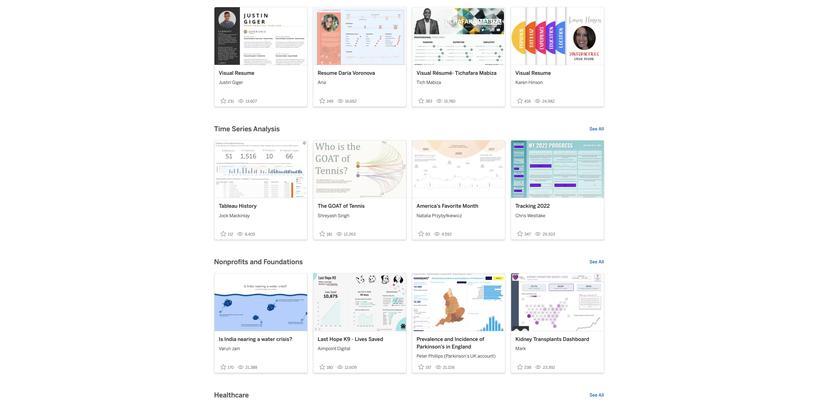 Task type: locate. For each thing, give the bounding box(es) containing it.
Add Favorite button
[[219, 363, 236, 372]]

workbook thumbnail image for aria
[[313, 7, 406, 65]]

0 horizontal spatial visual
[[219, 70, 234, 76]]

resume daria voronova
[[318, 70, 375, 76]]

add favorite button down karen
[[516, 96, 533, 106]]

crisis?
[[277, 337, 292, 343]]

aria link
[[318, 77, 402, 86]]

2 see from the top
[[590, 260, 598, 265]]

0 horizontal spatial resume
[[235, 70, 255, 76]]

0 vertical spatial see all
[[590, 126, 604, 132]]

add favorite button containing 112
[[219, 230, 235, 239]]

mabiza right "tichafara"
[[480, 70, 497, 76]]

add favorite button down aria
[[318, 96, 335, 106]]

mabiza right tich
[[427, 80, 441, 85]]

12,263
[[344, 233, 356, 237]]

and right nonprofits
[[250, 258, 262, 267]]

2 visual resume link from the left
[[516, 70, 600, 77]]

mackinlay
[[229, 213, 250, 219]]

1 vertical spatial see all link
[[590, 259, 604, 266]]

add favorite button containing 238
[[516, 363, 533, 372]]

29,303 views element
[[533, 230, 558, 239]]

parkinson's
[[417, 345, 445, 351]]

is india nearing a water crisis?
[[219, 337, 292, 343]]

prevalence and incidence of parkinson's in england link
[[417, 336, 501, 352]]

tableau history link
[[219, 203, 303, 211]]

1 vertical spatial see
[[590, 260, 598, 265]]

resume up hinson
[[532, 70, 551, 76]]

1 see from the top
[[590, 126, 598, 132]]

1 all from the top
[[599, 126, 604, 132]]

varun jain
[[219, 347, 240, 352]]

0 horizontal spatial of
[[343, 204, 348, 210]]

workbook thumbnail image for karen hinson
[[511, 7, 604, 65]]

and up in
[[445, 337, 454, 343]]

see all link
[[590, 126, 604, 133], [590, 259, 604, 266], [590, 393, 604, 399]]

workbook thumbnail image for natalia przybyłkiewicz
[[412, 141, 505, 198]]

1 see all link from the top
[[590, 126, 604, 133]]

1 visual resume from the left
[[219, 70, 255, 76]]

3 see from the top
[[590, 393, 598, 398]]

justin giger
[[219, 80, 243, 85]]

resume
[[235, 70, 255, 76], [318, 70, 337, 76], [532, 70, 551, 76]]

singh
[[338, 213, 350, 219]]

workbook thumbnail image
[[214, 7, 307, 65], [313, 7, 406, 65], [412, 7, 505, 65], [511, 7, 604, 65], [214, 141, 307, 198], [313, 141, 406, 198], [412, 141, 505, 198], [511, 141, 604, 198], [214, 274, 307, 332], [313, 274, 406, 332], [412, 274, 505, 332], [511, 274, 604, 332]]

all inside the see all nonprofits and foundations element
[[599, 260, 604, 265]]

add favorite button containing 347
[[516, 230, 533, 239]]

résumé-
[[433, 70, 454, 76]]

analysis
[[253, 125, 280, 133]]

see all for foundations
[[590, 260, 604, 265]]

visual up tich
[[417, 70, 432, 76]]

170
[[228, 366, 234, 371]]

karen hinson
[[516, 80, 543, 85]]

2 all from the top
[[599, 260, 604, 265]]

2 vertical spatial all
[[599, 393, 604, 398]]

hope
[[330, 337, 343, 343]]

see all for analysis
[[590, 126, 604, 132]]

daria
[[339, 70, 352, 76]]

add favorite button containing 180
[[318, 363, 335, 372]]

2 visual resume from the left
[[516, 70, 551, 76]]

3 all from the top
[[599, 393, 604, 398]]

jock mackinlay link
[[219, 211, 303, 220]]

of up singh
[[343, 204, 348, 210]]

workbook thumbnail image for shreyash singh
[[313, 141, 406, 198]]

and
[[250, 258, 262, 267], [445, 337, 454, 343]]

1 horizontal spatial resume
[[318, 70, 337, 76]]

visual resume link up hinson
[[516, 70, 600, 77]]

0 horizontal spatial and
[[250, 258, 262, 267]]

visual resume up giger
[[219, 70, 255, 76]]

visual
[[219, 70, 234, 76], [417, 70, 432, 76], [516, 70, 531, 76]]

last hope k9 - lives saved link
[[318, 336, 402, 344]]

resume for justin giger
[[235, 70, 255, 76]]

0 vertical spatial see all link
[[590, 126, 604, 133]]

shreyash singh
[[318, 213, 350, 219]]

3 visual from the left
[[516, 70, 531, 76]]

1 visual from the left
[[219, 70, 234, 76]]

0 vertical spatial and
[[250, 258, 262, 267]]

series
[[232, 125, 252, 133]]

2 resume from the left
[[318, 70, 337, 76]]

visual up karen
[[516, 70, 531, 76]]

1 visual resume link from the left
[[219, 70, 303, 77]]

resume up aria
[[318, 70, 337, 76]]

add favorite button containing 418
[[516, 96, 533, 106]]

add favorite button down 'jock'
[[219, 230, 235, 239]]

all
[[599, 126, 604, 132], [599, 260, 604, 265], [599, 393, 604, 398]]

2 vertical spatial see all link
[[590, 393, 604, 399]]

mark
[[516, 347, 526, 352]]

and inside prevalence and incidence of parkinson's in england
[[445, 337, 454, 343]]

add favorite button for tracking
[[516, 230, 533, 239]]

tich mabiza
[[417, 80, 441, 85]]

2 horizontal spatial visual
[[516, 70, 531, 76]]

Add Favorite button
[[318, 96, 335, 106], [516, 96, 533, 106], [219, 230, 235, 239], [516, 230, 533, 239], [318, 363, 335, 372], [516, 363, 533, 372]]

aimpoint
[[318, 347, 337, 352]]

peter phillips (parkinson's uk account)
[[417, 354, 496, 360]]

1 vertical spatial see all
[[590, 260, 604, 265]]

shreyash
[[318, 213, 337, 219]]

all inside see all time series analysis element
[[599, 126, 604, 132]]

0 horizontal spatial visual resume link
[[219, 70, 303, 77]]

see all link for analysis
[[590, 126, 604, 133]]

13,607 views element
[[236, 97, 259, 106]]

16,652 views element
[[335, 97, 359, 106]]

Add Favorite button
[[417, 363, 433, 372]]

time
[[214, 125, 230, 133]]

add favorite button down aimpoint
[[318, 363, 335, 372]]

see for foundations
[[590, 260, 598, 265]]

resume daria voronova link
[[318, 70, 402, 77]]

347
[[525, 233, 531, 237]]

12,609
[[345, 366, 357, 371]]

incidence
[[455, 337, 478, 343]]

2 see all link from the top
[[590, 259, 604, 266]]

1 see all from the top
[[590, 126, 604, 132]]

last
[[318, 337, 328, 343]]

see all
[[590, 126, 604, 132], [590, 260, 604, 265], [590, 393, 604, 398]]

water
[[262, 337, 275, 343]]

all inside see all healthcare element
[[599, 393, 604, 398]]

healthcare
[[214, 392, 249, 400]]

kidney transplants dashboard
[[516, 337, 590, 343]]

visual resume for giger
[[219, 70, 255, 76]]

1 horizontal spatial visual resume
[[516, 70, 551, 76]]

visual up justin
[[219, 70, 234, 76]]

jain
[[232, 347, 240, 352]]

1 horizontal spatial and
[[445, 337, 454, 343]]

of right incidence
[[480, 337, 485, 343]]

23,392 views element
[[533, 364, 558, 373]]

visual resume link
[[219, 70, 303, 77], [516, 70, 600, 77]]

saved
[[369, 337, 383, 343]]

visual résumé- tichafara mabiza
[[417, 70, 497, 76]]

1 horizontal spatial visual resume link
[[516, 70, 600, 77]]

1 vertical spatial mabiza
[[427, 80, 441, 85]]

4,592
[[442, 233, 452, 237]]

and inside heading
[[250, 258, 262, 267]]

visual for karen
[[516, 70, 531, 76]]

see
[[590, 126, 598, 132], [590, 260, 598, 265], [590, 393, 598, 398]]

of
[[343, 204, 348, 210], [480, 337, 485, 343]]

nonprofits and foundations heading
[[214, 258, 303, 267]]

tableau
[[219, 204, 238, 210]]

238
[[525, 366, 532, 371]]

the goat of tennis
[[318, 204, 365, 210]]

peter phillips (parkinson's uk account) link
[[417, 352, 501, 361]]

1 resume from the left
[[235, 70, 255, 76]]

prevalence
[[417, 337, 443, 343]]

add favorite button containing 249
[[318, 96, 335, 106]]

resume up giger
[[235, 70, 255, 76]]

3 resume from the left
[[532, 70, 551, 76]]

uk
[[471, 354, 477, 360]]

and for prevalence
[[445, 337, 454, 343]]

1 horizontal spatial mabiza
[[480, 70, 497, 76]]

workbook thumbnail image for mark
[[511, 274, 604, 332]]

of inside prevalence and incidence of parkinson's in england
[[480, 337, 485, 343]]

see all link for foundations
[[590, 259, 604, 266]]

visual resume link for karen hinson
[[516, 70, 600, 77]]

visual for justin
[[219, 70, 234, 76]]

account)
[[478, 354, 496, 360]]

2 vertical spatial see all
[[590, 393, 604, 398]]

2 visual from the left
[[417, 70, 432, 76]]

a
[[257, 337, 260, 343]]

1 vertical spatial and
[[445, 337, 454, 343]]

0 vertical spatial see
[[590, 126, 598, 132]]

157
[[426, 366, 432, 371]]

1 vertical spatial all
[[599, 260, 604, 265]]

2 see all from the top
[[590, 260, 604, 265]]

0 vertical spatial mabiza
[[480, 70, 497, 76]]

add favorite button down mark on the bottom of page
[[516, 363, 533, 372]]

add favorite button for tableau
[[219, 230, 235, 239]]

see all time series analysis element
[[590, 126, 604, 133]]

0 vertical spatial all
[[599, 126, 604, 132]]

shreyash singh link
[[318, 211, 402, 220]]

add favorite button down chris
[[516, 230, 533, 239]]

1 horizontal spatial of
[[480, 337, 485, 343]]

1 vertical spatial of
[[480, 337, 485, 343]]

varun
[[219, 347, 231, 352]]

kidney
[[516, 337, 533, 343]]

3 see all link from the top
[[590, 393, 604, 399]]

0 horizontal spatial visual resume
[[219, 70, 255, 76]]

2 vertical spatial see
[[590, 393, 598, 398]]

visual resume link up giger
[[219, 70, 303, 77]]

karen
[[516, 80, 528, 85]]

visual resume up hinson
[[516, 70, 551, 76]]

1 horizontal spatial visual
[[417, 70, 432, 76]]

12,609 views element
[[335, 364, 359, 373]]

giger
[[232, 80, 243, 85]]

2 horizontal spatial resume
[[532, 70, 551, 76]]

21,388
[[246, 366, 257, 371]]

Add Favorite button
[[318, 230, 334, 239]]

justin giger link
[[219, 77, 303, 86]]

prevalence and incidence of parkinson's in england
[[417, 337, 485, 351]]

jock
[[219, 213, 228, 219]]



Task type: describe. For each thing, give the bounding box(es) containing it.
15,780
[[444, 99, 456, 104]]

przybyłkiewicz
[[432, 213, 462, 219]]

is
[[219, 337, 223, 343]]

workbook thumbnail image for peter phillips (parkinson's uk account)
[[412, 274, 505, 332]]

visual for tich
[[417, 70, 432, 76]]

karen hinson link
[[516, 77, 600, 86]]

21,388 views element
[[236, 364, 260, 373]]

digital
[[338, 347, 351, 352]]

jock mackinlay
[[219, 213, 250, 219]]

12,263 views element
[[334, 230, 358, 239]]

dashboard
[[563, 337, 590, 343]]

see all healthcare element
[[590, 393, 604, 399]]

93
[[426, 233, 430, 237]]

workbook thumbnail image for tich mabiza
[[412, 7, 505, 65]]

nonprofits
[[214, 258, 248, 267]]

chris
[[516, 213, 527, 219]]

the
[[318, 204, 327, 210]]

time series analysis
[[214, 125, 280, 133]]

peter
[[417, 354, 428, 360]]

westlake
[[527, 213, 546, 219]]

in
[[446, 345, 451, 351]]

21,226
[[443, 366, 455, 371]]

workbook thumbnail image for aimpoint digital
[[313, 274, 406, 332]]

voronova
[[353, 70, 375, 76]]

aria
[[318, 80, 326, 85]]

add favorite button for resume
[[318, 96, 335, 106]]

418
[[525, 99, 531, 104]]

15,780 views element
[[434, 97, 458, 106]]

resume for karen hinson
[[532, 70, 551, 76]]

see all nonprofits and foundations element
[[590, 259, 604, 266]]

workbook thumbnail image for chris westlake
[[511, 141, 604, 198]]

add favorite button for last
[[318, 363, 335, 372]]

0 horizontal spatial mabiza
[[427, 80, 441, 85]]

112
[[228, 233, 233, 237]]

phillips
[[429, 354, 443, 360]]

tracking 2022
[[516, 204, 550, 210]]

231
[[228, 99, 234, 104]]

india
[[224, 337, 237, 343]]

tracking 2022 link
[[516, 203, 600, 211]]

see for analysis
[[590, 126, 598, 132]]

england
[[452, 345, 472, 351]]

and for nonprofits
[[250, 258, 262, 267]]

mark link
[[516, 344, 600, 353]]

24,982
[[543, 99, 555, 104]]

-
[[352, 337, 354, 343]]

america's
[[417, 204, 441, 210]]

0 vertical spatial of
[[343, 204, 348, 210]]

natalia przybyłkiewicz link
[[417, 211, 501, 220]]

(parkinson's
[[444, 354, 470, 360]]

chris westlake
[[516, 213, 546, 219]]

3 see all from the top
[[590, 393, 604, 398]]

foundations
[[264, 258, 303, 267]]

workbook thumbnail image for justin giger
[[214, 7, 307, 65]]

time series analysis heading
[[214, 125, 280, 134]]

29,303
[[543, 233, 555, 237]]

all for analysis
[[599, 126, 604, 132]]

249
[[327, 99, 334, 104]]

visual resume for hinson
[[516, 70, 551, 76]]

aimpoint digital link
[[318, 344, 402, 353]]

visual resume link for justin giger
[[219, 70, 303, 77]]

tich mabiza link
[[417, 77, 501, 86]]

aimpoint digital
[[318, 347, 351, 352]]

natalia przybyłkiewicz
[[417, 213, 462, 219]]

tableau history
[[219, 204, 257, 210]]

tracking
[[516, 204, 536, 210]]

2022
[[538, 204, 550, 210]]

workbook thumbnail image for jock mackinlay
[[214, 141, 307, 198]]

8,405 views element
[[235, 230, 257, 239]]

Add Favorite button
[[417, 230, 432, 239]]

all for foundations
[[599, 260, 604, 265]]

k9
[[344, 337, 351, 343]]

181
[[327, 233, 332, 237]]

nearing
[[238, 337, 256, 343]]

hinson
[[529, 80, 543, 85]]

16,652
[[345, 99, 357, 104]]

varun jain link
[[219, 344, 303, 353]]

21,226 views element
[[433, 364, 457, 373]]

visual résumé- tichafara mabiza link
[[417, 70, 501, 77]]

tichafara
[[455, 70, 478, 76]]

is india nearing a water crisis? link
[[219, 336, 303, 344]]

13,607
[[246, 99, 257, 104]]

goat
[[328, 204, 342, 210]]

healthcare heading
[[214, 392, 249, 400]]

last hope k9 - lives saved
[[318, 337, 383, 343]]

kidney transplants dashboard link
[[516, 336, 600, 344]]

america's favorite month link
[[417, 203, 501, 211]]

383
[[426, 99, 433, 104]]

4,592 views element
[[432, 230, 454, 239]]

justin
[[219, 80, 231, 85]]

Add Favorite button
[[417, 96, 434, 106]]

add favorite button for visual
[[516, 96, 533, 106]]

add favorite button for kidney
[[516, 363, 533, 372]]

transplants
[[534, 337, 562, 343]]

workbook thumbnail image for varun jain
[[214, 274, 307, 332]]

Add Favorite button
[[219, 96, 236, 106]]

24,982 views element
[[533, 97, 557, 106]]

history
[[239, 204, 257, 210]]

nonprofits and foundations
[[214, 258, 303, 267]]

the goat of tennis link
[[318, 203, 402, 211]]

chris westlake link
[[516, 211, 600, 220]]

lives
[[355, 337, 367, 343]]

8,405
[[245, 233, 255, 237]]

natalia
[[417, 213, 431, 219]]

23,392
[[543, 366, 555, 371]]



Task type: vqa. For each thing, say whether or not it's contained in the screenshot.
THE SALESFORCE LOGO
no



